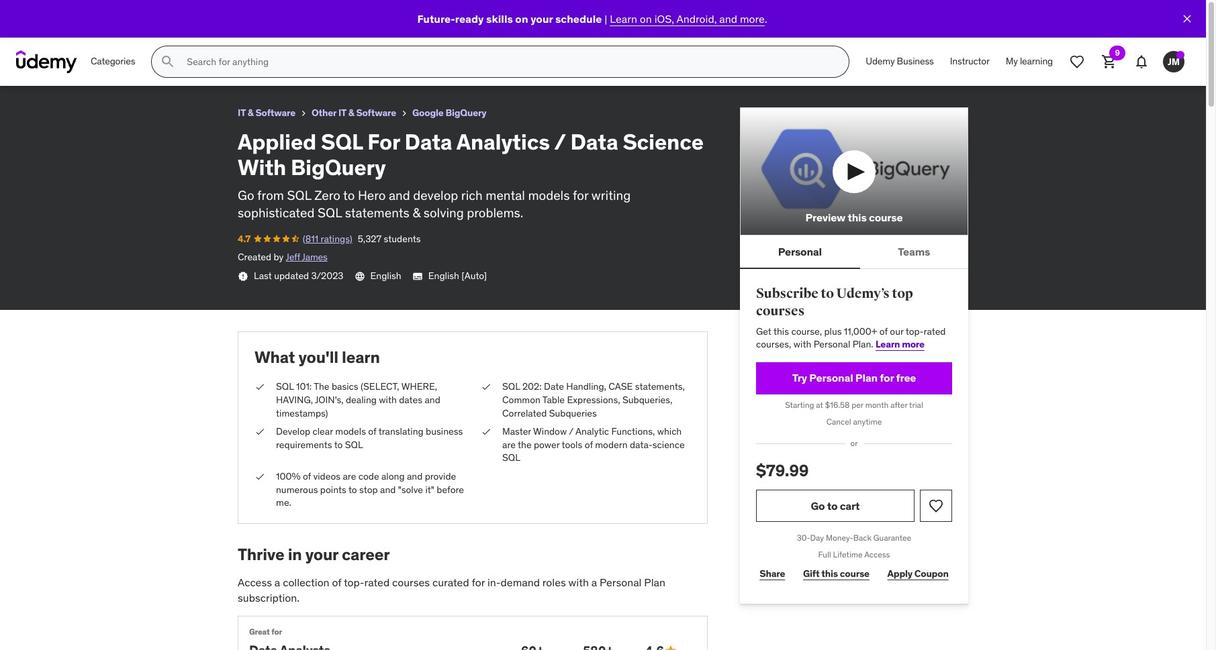 Task type: vqa. For each thing, say whether or not it's contained in the screenshot.
right Nov
no



Task type: describe. For each thing, give the bounding box(es) containing it.
business
[[426, 426, 463, 438]]

sql left zero
[[287, 187, 311, 203]]

1 vertical spatial 5,327 students
[[358, 233, 421, 245]]

jeff
[[286, 251, 300, 264]]

starting at $16.58 per month after trial cancel anytime
[[785, 400, 924, 427]]

to inside applied sql for data analytics / data science with bigquery go from sql zero to hero and develop rich mental models for writing sophisticated sql statements & solving problems.
[[343, 187, 355, 203]]

learn on ios, android, and more link
[[610, 12, 765, 25]]

statements
[[345, 205, 410, 221]]

the
[[314, 381, 330, 393]]

learn
[[342, 347, 380, 368]]

you'll
[[299, 347, 339, 368]]

stop
[[359, 484, 378, 496]]

and right android,
[[720, 12, 738, 25]]

analytics
[[457, 128, 550, 156]]

101:
[[296, 381, 312, 393]]

course language image
[[354, 271, 365, 282]]

sql inside sql 202: date handling, case statements, common table expressions, subqueries, correlated subqueries
[[503, 381, 520, 393]]

learning
[[1020, 55, 1053, 67]]

1 vertical spatial (811
[[303, 233, 319, 245]]

my
[[1006, 55, 1018, 67]]

plan.
[[853, 339, 874, 351]]

2 software from the left
[[356, 107, 396, 119]]

numerous
[[276, 484, 318, 496]]

1 horizontal spatial 4.7
[[238, 233, 251, 245]]

sql inside master window / analytic functions, which are the power tools of modern data-science sql
[[503, 452, 521, 464]]

0 horizontal spatial &
[[248, 107, 254, 119]]

ios,
[[655, 12, 675, 25]]

other it & software link
[[312, 105, 396, 121]]

by
[[274, 251, 284, 264]]

are inside 100% of videos are code along and provide numerous points to stop and "solve it" before me.
[[343, 471, 356, 483]]

english [auto]
[[428, 270, 487, 282]]

share button
[[756, 561, 789, 588]]

timestamps)
[[276, 407, 328, 420]]

and down along
[[380, 484, 396, 496]]

of inside develop clear models of translating business requirements to sql
[[368, 426, 377, 438]]

thrive
[[238, 545, 285, 565]]

for inside access a collection of top-rated courses curated for in-demand roles with a personal plan subscription.
[[472, 577, 485, 590]]

sql inside develop clear models of translating business requirements to sql
[[345, 439, 363, 451]]

shopping cart with 9 items image
[[1102, 54, 1118, 70]]

for right great
[[271, 628, 282, 638]]

me.
[[276, 497, 292, 509]]

code
[[359, 471, 379, 483]]

our
[[890, 326, 904, 338]]

skills
[[486, 12, 513, 25]]

this for get
[[774, 326, 789, 338]]

personal up $16.58
[[810, 372, 854, 385]]

sql inside sql 101: the basics (select, where, having, join's, dealing with dates and timestamps)
[[276, 381, 294, 393]]

access a collection of top-rated courses curated for in-demand roles with a personal plan subscription.
[[238, 577, 666, 605]]

cart
[[840, 499, 860, 513]]

ready
[[455, 12, 484, 25]]

where,
[[402, 381, 437, 393]]

basics
[[332, 381, 358, 393]]

top- inside get this course, plus 11,000+ of our top-rated courses, with personal plan.
[[906, 326, 924, 338]]

categories
[[91, 55, 135, 67]]

wishlist image
[[1069, 54, 1086, 70]]

& inside applied sql for data analytics / data science with bigquery go from sql zero to hero and develop rich mental models for writing sophisticated sql statements & solving problems.
[[413, 205, 421, 221]]

gift this course link
[[800, 561, 873, 588]]

demand
[[501, 577, 540, 590]]

1 horizontal spatial xsmall image
[[481, 381, 492, 394]]

1 on from the left
[[516, 12, 528, 25]]

go to cart
[[811, 499, 860, 513]]

develop
[[413, 187, 458, 203]]

closed captions image
[[412, 271, 423, 282]]

science
[[653, 439, 685, 451]]

1 horizontal spatial your
[[531, 12, 553, 25]]

202:
[[523, 381, 542, 393]]

models inside applied sql for data analytics / data science with bigquery go from sql zero to hero and develop rich mental models for writing sophisticated sql statements & solving problems.
[[528, 187, 570, 203]]

access inside 30-day money-back guarantee full lifetime access
[[865, 550, 890, 560]]

updated
[[274, 270, 309, 282]]

common
[[503, 394, 541, 406]]

0 horizontal spatial your
[[305, 545, 338, 565]]

google
[[413, 107, 444, 119]]

this for gift
[[822, 569, 838, 581]]

bigquery inside applied sql for data analytics / data science with bigquery go from sql zero to hero and develop rich mental models for writing sophisticated sql statements & solving problems.
[[291, 154, 386, 182]]

anytime
[[854, 417, 882, 427]]

xsmall image for 100% of videos are code along and provide numerous points to stop and "solve it" before me.
[[255, 471, 265, 484]]

starting
[[785, 400, 815, 410]]

100%
[[276, 471, 301, 483]]

thrive in your career element
[[238, 545, 708, 651]]

schedule
[[556, 12, 602, 25]]

of inside access a collection of top-rated courses curated for in-demand roles with a personal plan subscription.
[[332, 577, 342, 590]]

solving
[[424, 205, 464, 221]]

2 data from the left
[[571, 128, 618, 156]]

last updated 3/2023
[[254, 270, 344, 282]]

future-
[[417, 12, 455, 25]]

subqueries,
[[623, 394, 673, 406]]

wishlist image
[[928, 499, 945, 515]]

cancel
[[827, 417, 852, 427]]

in
[[288, 545, 302, 565]]

hero
[[358, 187, 386, 203]]

lifetime
[[833, 550, 863, 560]]

join's,
[[315, 394, 344, 406]]

to inside develop clear models of translating business requirements to sql
[[334, 439, 343, 451]]

udemy's
[[837, 286, 890, 302]]

"solve
[[398, 484, 423, 496]]

created
[[238, 251, 271, 264]]

apply coupon
[[888, 569, 949, 581]]

xsmall image for develop clear models of translating business requirements to sql
[[255, 426, 265, 439]]

top- inside access a collection of top-rated courses curated for in-demand roles with a personal plan subscription.
[[344, 577, 365, 590]]

1 software from the left
[[256, 107, 296, 119]]

with inside sql 101: the basics (select, where, having, join's, dealing with dates and timestamps)
[[379, 394, 397, 406]]

gift this course
[[803, 569, 870, 581]]

expressions,
[[567, 394, 620, 406]]

.
[[765, 12, 768, 25]]

1 vertical spatial students
[[384, 233, 421, 245]]

1 data from the left
[[405, 128, 452, 156]]

xsmall image for last updated 3/2023
[[238, 271, 249, 282]]

udemy image
[[16, 50, 77, 73]]

curated
[[433, 577, 469, 590]]

categories button
[[83, 46, 143, 78]]

statements,
[[635, 381, 685, 393]]

/ inside applied sql for data analytics / data science with bigquery go from sql zero to hero and develop rich mental models for writing sophisticated sql statements & solving problems.
[[554, 128, 566, 156]]

1 horizontal spatial &
[[348, 107, 354, 119]]

the
[[518, 439, 532, 451]]

0 horizontal spatial more
[[740, 12, 765, 25]]

for inside applied sql for data analytics / data science with bigquery go from sql zero to hero and develop rich mental models for writing sophisticated sql statements & solving problems.
[[573, 187, 589, 203]]

/ inside master window / analytic functions, which are the power tools of modern data-science sql
[[569, 426, 574, 438]]

udemy
[[866, 55, 895, 67]]

9 link
[[1094, 46, 1126, 78]]

or
[[851, 439, 858, 449]]

subqueries
[[549, 407, 597, 420]]

with inside access a collection of top-rated courses curated for in-demand roles with a personal plan subscription.
[[569, 577, 589, 590]]

table
[[543, 394, 565, 406]]

0 vertical spatial xsmall image
[[298, 108, 309, 119]]

learn more link
[[876, 339, 925, 351]]

of inside master window / analytic functions, which are the power tools of modern data-science sql
[[585, 439, 593, 451]]

you have alerts image
[[1177, 51, 1185, 59]]

sql 101: the basics (select, where, having, join's, dealing with dates and timestamps)
[[276, 381, 441, 420]]

share
[[760, 569, 786, 581]]

to inside 100% of videos are code along and provide numerous points to stop and "solve it" before me.
[[349, 484, 357, 496]]

apply coupon button
[[884, 561, 953, 588]]

analytic
[[576, 426, 609, 438]]

$79.99
[[756, 461, 809, 482]]

personal inside get this course, plus 11,000+ of our top-rated courses, with personal plan.
[[814, 339, 851, 351]]

plan inside access a collection of top-rated courses curated for in-demand roles with a personal plan subscription.
[[644, 577, 666, 590]]

submit search image
[[160, 54, 176, 70]]

subscribe to udemy's top courses
[[756, 286, 913, 320]]

english for english [auto]
[[428, 270, 459, 282]]

in-
[[488, 577, 501, 590]]

to inside subscribe to udemy's top courses
[[821, 286, 834, 302]]



Task type: locate. For each thing, give the bounding box(es) containing it.
0 horizontal spatial /
[[554, 128, 566, 156]]

0 horizontal spatial 5,327 students
[[95, 23, 158, 35]]

other it & software
[[312, 107, 396, 119]]

2 vertical spatial this
[[822, 569, 838, 581]]

1 vertical spatial learn
[[876, 339, 900, 351]]

1 horizontal spatial this
[[822, 569, 838, 581]]

go inside applied sql for data analytics / data science with bigquery go from sql zero to hero and develop rich mental models for writing sophisticated sql statements & solving problems.
[[238, 187, 254, 203]]

0 vertical spatial /
[[554, 128, 566, 156]]

english for english
[[371, 270, 402, 282]]

1 vertical spatial rated
[[364, 577, 390, 590]]

it & software
[[238, 107, 296, 119]]

money-
[[826, 533, 854, 544]]

of down analytic on the bottom of page
[[585, 439, 593, 451]]

and up "solve
[[407, 471, 423, 483]]

1 vertical spatial with
[[379, 394, 397, 406]]

course up teams
[[869, 211, 903, 224]]

to inside button
[[828, 499, 838, 513]]

are inside master window / analytic functions, which are the power tools of modern data-science sql
[[503, 439, 516, 451]]

0 vertical spatial more
[[740, 12, 765, 25]]

0 horizontal spatial this
[[774, 326, 789, 338]]

(811 ratings) up udemy image
[[39, 23, 89, 35]]

1 vertical spatial /
[[569, 426, 574, 438]]

1 horizontal spatial learn
[[876, 339, 900, 351]]

1 vertical spatial your
[[305, 545, 338, 565]]

& up applied
[[248, 107, 254, 119]]

top- down career
[[344, 577, 365, 590]]

0 horizontal spatial courses
[[392, 577, 430, 590]]

0 horizontal spatial rated
[[364, 577, 390, 590]]

100% of videos are code along and provide numerous points to stop and "solve it" before me.
[[276, 471, 464, 509]]

my learning link
[[998, 46, 1061, 78]]

to left udemy's in the right top of the page
[[821, 286, 834, 302]]

learn right |
[[610, 12, 638, 25]]

before
[[437, 484, 464, 496]]

[auto]
[[462, 270, 487, 282]]

sql down the 'the'
[[503, 452, 521, 464]]

1 english from the left
[[371, 270, 402, 282]]

and inside applied sql for data analytics / data science with bigquery go from sql zero to hero and develop rich mental models for writing sophisticated sql statements & solving problems.
[[389, 187, 410, 203]]

after
[[891, 400, 908, 410]]

to left cart
[[828, 499, 838, 513]]

0 vertical spatial top-
[[906, 326, 924, 338]]

courses left 'curated'
[[392, 577, 430, 590]]

0 horizontal spatial on
[[516, 12, 528, 25]]

of up numerous on the left bottom of page
[[303, 471, 311, 483]]

0 horizontal spatial 5,327
[[95, 23, 118, 35]]

0 horizontal spatial it
[[238, 107, 246, 119]]

xsmall image left 100%
[[255, 471, 265, 484]]

get
[[756, 326, 772, 338]]

bigquery right google
[[446, 107, 487, 119]]

1 vertical spatial plan
[[644, 577, 666, 590]]

to right zero
[[343, 187, 355, 203]]

sql down other it & software link
[[321, 128, 363, 156]]

go to cart button
[[756, 490, 915, 523]]

0 vertical spatial are
[[503, 439, 516, 451]]

jm
[[1168, 55, 1180, 68]]

1 vertical spatial xsmall image
[[481, 381, 492, 394]]

preview this course button
[[740, 107, 969, 236]]

udemy business link
[[858, 46, 942, 78]]

0 horizontal spatial (811
[[39, 23, 55, 35]]

this up courses,
[[774, 326, 789, 338]]

go left cart
[[811, 499, 825, 513]]

1 vertical spatial 4.7
[[238, 233, 251, 245]]

2 it from the left
[[339, 107, 346, 119]]

learn down our
[[876, 339, 900, 351]]

month
[[866, 400, 889, 410]]

to up videos
[[334, 439, 343, 451]]

coupon
[[915, 569, 949, 581]]

0 vertical spatial 4.7
[[11, 23, 24, 35]]

0 vertical spatial models
[[528, 187, 570, 203]]

0 vertical spatial go
[[238, 187, 254, 203]]

develop
[[276, 426, 310, 438]]

0 horizontal spatial learn
[[610, 12, 638, 25]]

1 horizontal spatial are
[[503, 439, 516, 451]]

top-
[[906, 326, 924, 338], [344, 577, 365, 590]]

more down our
[[902, 339, 925, 351]]

0 vertical spatial learn
[[610, 12, 638, 25]]

sql down zero
[[318, 205, 342, 221]]

1 horizontal spatial ratings)
[[321, 233, 353, 245]]

sql up code
[[345, 439, 363, 451]]

0 vertical spatial access
[[865, 550, 890, 560]]

go inside go to cart button
[[811, 499, 825, 513]]

software up for
[[356, 107, 396, 119]]

preview this course
[[806, 211, 903, 224]]

5,327
[[95, 23, 118, 35], [358, 233, 382, 245]]

courses inside access a collection of top-rated courses curated for in-demand roles with a personal plan subscription.
[[392, 577, 430, 590]]

models inside develop clear models of translating business requirements to sql
[[335, 426, 366, 438]]

0 horizontal spatial plan
[[644, 577, 666, 590]]

9
[[1115, 48, 1120, 58]]

more right android,
[[740, 12, 765, 25]]

subscription.
[[238, 592, 300, 605]]

xsmall image left google
[[399, 108, 410, 119]]

applied
[[238, 128, 316, 156]]

personal right roles
[[600, 577, 642, 590]]

3/2023
[[311, 270, 344, 282]]

0 horizontal spatial bigquery
[[291, 154, 386, 182]]

1 a from the left
[[275, 577, 280, 590]]

on right skills
[[516, 12, 528, 25]]

1 horizontal spatial models
[[528, 187, 570, 203]]

having,
[[276, 394, 313, 406]]

30-day money-back guarantee full lifetime access
[[797, 533, 912, 560]]

this
[[848, 211, 867, 224], [774, 326, 789, 338], [822, 569, 838, 581]]

0 horizontal spatial with
[[379, 394, 397, 406]]

access down back
[[865, 550, 890, 560]]

2 horizontal spatial &
[[413, 205, 421, 221]]

0 horizontal spatial 4.7
[[11, 23, 24, 35]]

1 vertical spatial courses
[[392, 577, 430, 590]]

personal down preview
[[778, 245, 822, 258]]

are
[[503, 439, 516, 451], [343, 471, 356, 483]]

xsmall image left the master
[[481, 426, 492, 439]]

1 horizontal spatial top-
[[906, 326, 924, 338]]

0 vertical spatial 5,327
[[95, 23, 118, 35]]

0 vertical spatial courses
[[756, 303, 805, 320]]

it & software link
[[238, 105, 296, 121]]

rated up 'learn more'
[[924, 326, 946, 338]]

trial
[[910, 400, 924, 410]]

this inside button
[[848, 211, 867, 224]]

course inside button
[[869, 211, 903, 224]]

1 horizontal spatial /
[[569, 426, 574, 438]]

students up the categories
[[121, 23, 158, 35]]

0 vertical spatial with
[[794, 339, 812, 351]]

rated inside access a collection of top-rated courses curated for in-demand roles with a personal plan subscription.
[[364, 577, 390, 590]]

0 horizontal spatial data
[[405, 128, 452, 156]]

personal inside access a collection of top-rated courses curated for in-demand roles with a personal plan subscription.
[[600, 577, 642, 590]]

Search for anything text field
[[184, 50, 833, 73]]

0 vertical spatial (811 ratings)
[[39, 23, 89, 35]]

xsmall image left common
[[481, 381, 492, 394]]

teams button
[[860, 236, 969, 268]]

subscribe
[[756, 286, 819, 302]]

4.7 up udemy image
[[11, 23, 24, 35]]

xsmall image for master window / analytic functions, which are the power tools of modern data-science sql
[[481, 426, 492, 439]]

models right mental
[[528, 187, 570, 203]]

your right in
[[305, 545, 338, 565]]

and down where,
[[425, 394, 441, 406]]

master
[[503, 426, 531, 438]]

xsmall image
[[298, 108, 309, 119], [481, 381, 492, 394]]

0 horizontal spatial are
[[343, 471, 356, 483]]

0 vertical spatial ratings)
[[57, 23, 89, 35]]

back
[[854, 533, 872, 544]]

|
[[605, 12, 608, 25]]

2 on from the left
[[640, 12, 652, 25]]

power
[[534, 439, 560, 451]]

0 vertical spatial this
[[848, 211, 867, 224]]

with right roles
[[569, 577, 589, 590]]

1 horizontal spatial students
[[384, 233, 421, 245]]

11,000+
[[844, 326, 878, 338]]

xsmall image left last
[[238, 271, 249, 282]]

/ up tools
[[569, 426, 574, 438]]

personal button
[[740, 236, 860, 268]]

4.7 up created
[[238, 233, 251, 245]]

1 horizontal spatial data
[[571, 128, 618, 156]]

5,327 up the categories
[[95, 23, 118, 35]]

& down develop
[[413, 205, 421, 221]]

top- right our
[[906, 326, 924, 338]]

my learning
[[1006, 55, 1053, 67]]

30-
[[797, 533, 811, 544]]

it
[[238, 107, 246, 119], [339, 107, 346, 119]]

0 vertical spatial 5,327 students
[[95, 23, 158, 35]]

this inside get this course, plus 11,000+ of our top-rated courses, with personal plan.
[[774, 326, 789, 338]]

of right collection
[[332, 577, 342, 590]]

points
[[320, 484, 347, 496]]

sql up common
[[503, 381, 520, 393]]

xsmall image
[[399, 108, 410, 119], [238, 271, 249, 282], [255, 381, 265, 394], [255, 426, 265, 439], [481, 426, 492, 439], [255, 471, 265, 484]]

of left our
[[880, 326, 888, 338]]

access up subscription.
[[238, 577, 272, 590]]

data up the writing
[[571, 128, 618, 156]]

1 horizontal spatial a
[[592, 577, 597, 590]]

it up applied
[[238, 107, 246, 119]]

1 horizontal spatial go
[[811, 499, 825, 513]]

data
[[405, 128, 452, 156], [571, 128, 618, 156]]

provide
[[425, 471, 456, 483]]

which
[[657, 426, 682, 438]]

(811 ratings) up james
[[303, 233, 353, 245]]

to left "stop"
[[349, 484, 357, 496]]

1 horizontal spatial (811 ratings)
[[303, 233, 353, 245]]

2 a from the left
[[592, 577, 597, 590]]

1 horizontal spatial (811
[[303, 233, 319, 245]]

it right other
[[339, 107, 346, 119]]

are left code
[[343, 471, 356, 483]]

xsmall image down what
[[255, 381, 265, 394]]

xsmall image left develop
[[255, 426, 265, 439]]

english right closed captions image
[[428, 270, 459, 282]]

& right other
[[348, 107, 354, 119]]

0 horizontal spatial (811 ratings)
[[39, 23, 89, 35]]

roles
[[543, 577, 566, 590]]

0 vertical spatial (811
[[39, 23, 55, 35]]

window
[[533, 426, 567, 438]]

1 vertical spatial 5,327
[[358, 233, 382, 245]]

1 horizontal spatial 5,327
[[358, 233, 382, 245]]

1 vertical spatial models
[[335, 426, 366, 438]]

master window / analytic functions, which are the power tools of modern data-science sql
[[503, 426, 685, 464]]

1 horizontal spatial bigquery
[[446, 107, 487, 119]]

access inside access a collection of top-rated courses curated for in-demand roles with a personal plan subscription.
[[238, 577, 272, 590]]

0 horizontal spatial models
[[335, 426, 366, 438]]

english right course language icon
[[371, 270, 402, 282]]

rich
[[461, 187, 483, 203]]

1 vertical spatial bigquery
[[291, 154, 386, 182]]

rated down career
[[364, 577, 390, 590]]

2 english from the left
[[428, 270, 459, 282]]

ratings) up james
[[321, 233, 353, 245]]

ratings) up udemy image
[[57, 23, 89, 35]]

1 vertical spatial top-
[[344, 577, 365, 590]]

2 horizontal spatial with
[[794, 339, 812, 351]]

this right preview
[[848, 211, 867, 224]]

thrive in your career
[[238, 545, 390, 565]]

science
[[623, 128, 704, 156]]

are down the master
[[503, 439, 516, 451]]

data down google
[[405, 128, 452, 156]]

small image
[[664, 645, 678, 651]]

android,
[[677, 12, 717, 25]]

of left translating in the bottom of the page
[[368, 426, 377, 438]]

5,327 students up the categories
[[95, 23, 158, 35]]

course down "lifetime"
[[840, 569, 870, 581]]

software
[[256, 107, 296, 119], [356, 107, 396, 119]]

modern
[[595, 439, 628, 451]]

last
[[254, 270, 272, 282]]

0 vertical spatial bigquery
[[446, 107, 487, 119]]

close image
[[1181, 12, 1194, 26]]

teams
[[898, 245, 931, 258]]

0 vertical spatial your
[[531, 12, 553, 25]]

personal down plus
[[814, 339, 851, 351]]

xsmall image for sql 101: the basics (select, where, having, join's, dealing with dates and timestamps)
[[255, 381, 265, 394]]

for left the writing
[[573, 187, 589, 203]]

for inside the try personal plan for free link
[[880, 372, 894, 385]]

5,327 down statements
[[358, 233, 382, 245]]

sql up having,
[[276, 381, 294, 393]]

(811 up jeff james link
[[303, 233, 319, 245]]

learn more
[[876, 339, 925, 351]]

for left free
[[880, 372, 894, 385]]

translating
[[379, 426, 424, 438]]

of inside get this course, plus 11,000+ of our top-rated courses, with personal plan.
[[880, 326, 888, 338]]

(811 up udemy image
[[39, 23, 55, 35]]

with down 'course,'
[[794, 339, 812, 351]]

1 vertical spatial more
[[902, 339, 925, 351]]

plan up per
[[856, 372, 878, 385]]

with
[[794, 339, 812, 351], [379, 394, 397, 406], [569, 577, 589, 590]]

with inside get this course, plus 11,000+ of our top-rated courses, with personal plan.
[[794, 339, 812, 351]]

correlated
[[503, 407, 547, 420]]

courses inside subscribe to udemy's top courses
[[756, 303, 805, 320]]

a up subscription.
[[275, 577, 280, 590]]

students down statements
[[384, 233, 421, 245]]

2 horizontal spatial this
[[848, 211, 867, 224]]

tab list containing personal
[[740, 236, 969, 270]]

1 vertical spatial course
[[840, 569, 870, 581]]

1 vertical spatial are
[[343, 471, 356, 483]]

your left schedule
[[531, 12, 553, 25]]

courses
[[756, 303, 805, 320], [392, 577, 430, 590]]

1 vertical spatial ratings)
[[321, 233, 353, 245]]

1 horizontal spatial plan
[[856, 372, 878, 385]]

0 vertical spatial plan
[[856, 372, 878, 385]]

and inside sql 101: the basics (select, where, having, join's, dealing with dates and timestamps)
[[425, 394, 441, 406]]

go left from on the left of page
[[238, 187, 254, 203]]

course for preview this course
[[869, 211, 903, 224]]

rated inside get this course, plus 11,000+ of our top-rated courses, with personal plan.
[[924, 326, 946, 338]]

software up applied
[[256, 107, 296, 119]]

0 horizontal spatial software
[[256, 107, 296, 119]]

on left ios,
[[640, 12, 652, 25]]

1 horizontal spatial 5,327 students
[[358, 233, 421, 245]]

dates
[[399, 394, 423, 406]]

mental
[[486, 187, 525, 203]]

this for preview
[[848, 211, 867, 224]]

0 horizontal spatial students
[[121, 23, 158, 35]]

google bigquery link
[[413, 105, 487, 121]]

and
[[720, 12, 738, 25], [389, 187, 410, 203], [425, 394, 441, 406], [407, 471, 423, 483], [380, 484, 396, 496]]

1 vertical spatial this
[[774, 326, 789, 338]]

what
[[255, 347, 295, 368]]

this right gift
[[822, 569, 838, 581]]

1 horizontal spatial english
[[428, 270, 459, 282]]

0 horizontal spatial ratings)
[[57, 23, 89, 35]]

0 horizontal spatial top-
[[344, 577, 365, 590]]

and right hero
[[389, 187, 410, 203]]

future-ready skills on your schedule | learn on ios, android, and more .
[[417, 12, 768, 25]]

of inside 100% of videos are code along and provide numerous points to stop and "solve it" before me.
[[303, 471, 311, 483]]

models right clear
[[335, 426, 366, 438]]

5,327 students
[[95, 23, 158, 35], [358, 233, 421, 245]]

2 vertical spatial with
[[569, 577, 589, 590]]

course for gift this course
[[840, 569, 870, 581]]

notifications image
[[1134, 54, 1150, 70]]

gift
[[803, 569, 820, 581]]

$16.58
[[825, 400, 850, 410]]

0 horizontal spatial xsmall image
[[298, 108, 309, 119]]

1 horizontal spatial with
[[569, 577, 589, 590]]

1 horizontal spatial on
[[640, 12, 652, 25]]

case
[[609, 381, 633, 393]]

a right roles
[[592, 577, 597, 590]]

1 vertical spatial access
[[238, 577, 272, 590]]

guarantee
[[874, 533, 912, 544]]

rated
[[924, 326, 946, 338], [364, 577, 390, 590]]

/ right analytics
[[554, 128, 566, 156]]

tab list
[[740, 236, 969, 270]]

xsmall image left other
[[298, 108, 309, 119]]

day
[[811, 533, 824, 544]]

plan
[[856, 372, 878, 385], [644, 577, 666, 590]]

0 vertical spatial course
[[869, 211, 903, 224]]

plus
[[825, 326, 842, 338]]

models
[[528, 187, 570, 203], [335, 426, 366, 438]]

for left the in-
[[472, 577, 485, 590]]

(select,
[[361, 381, 399, 393]]

of
[[880, 326, 888, 338], [368, 426, 377, 438], [585, 439, 593, 451], [303, 471, 311, 483], [332, 577, 342, 590]]

1 horizontal spatial more
[[902, 339, 925, 351]]

other
[[312, 107, 337, 119]]

0 vertical spatial rated
[[924, 326, 946, 338]]

plan up small image
[[644, 577, 666, 590]]

1 horizontal spatial it
[[339, 107, 346, 119]]

5,327 students down statements
[[358, 233, 421, 245]]

free
[[897, 372, 917, 385]]

personal inside button
[[778, 245, 822, 258]]

with down the (select,
[[379, 394, 397, 406]]

courses down subscribe at right
[[756, 303, 805, 320]]

data-
[[630, 439, 653, 451]]

1 horizontal spatial courses
[[756, 303, 805, 320]]

1 it from the left
[[238, 107, 246, 119]]

1 horizontal spatial access
[[865, 550, 890, 560]]

writing
[[592, 187, 631, 203]]



